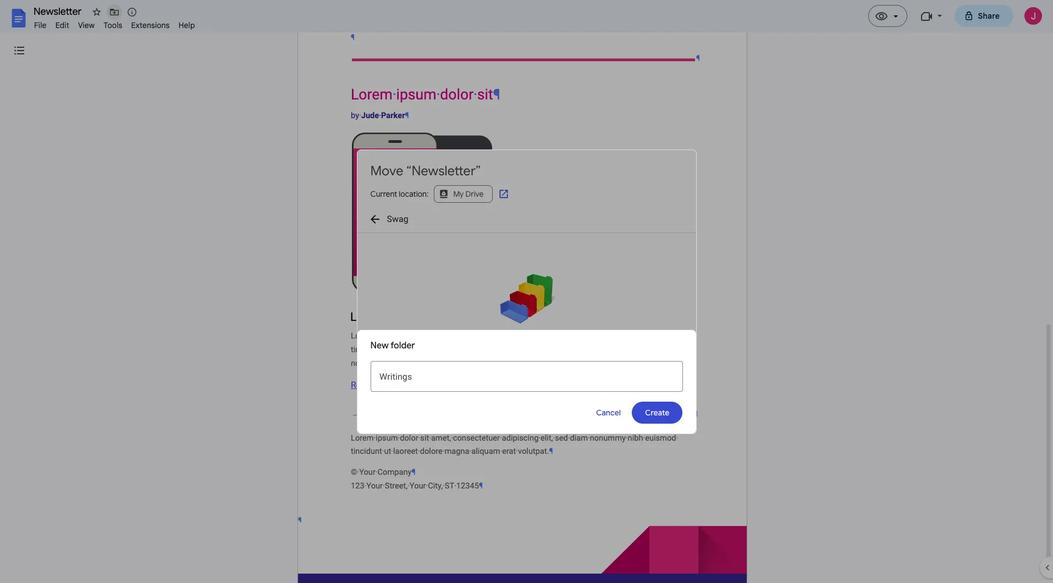 Task type: describe. For each thing, give the bounding box(es) containing it.
newsletter application
[[0, 0, 1054, 584]]

menu bar inside menu bar banner
[[30, 14, 199, 32]]

newsletter element
[[30, 4, 1054, 21]]



Task type: vqa. For each thing, say whether or not it's contained in the screenshot.
"8"
no



Task type: locate. For each thing, give the bounding box(es) containing it.
Star checkbox
[[89, 4, 105, 20]]

menu bar banner
[[0, 0, 1054, 584]]

share. private to only me. image
[[964, 11, 974, 21]]

menu bar
[[30, 14, 199, 32]]

newsletter
[[34, 6, 82, 18]]



